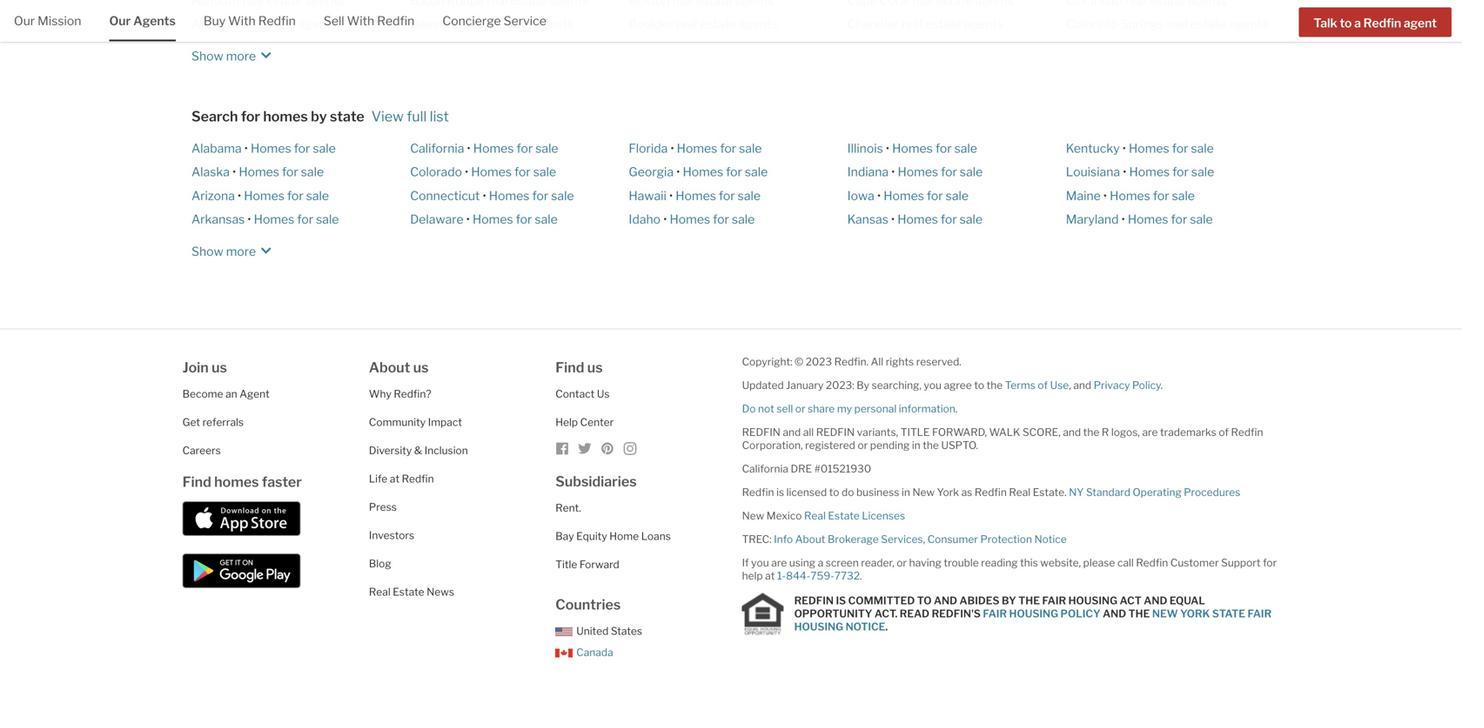 Task type: vqa. For each thing, say whether or not it's contained in the screenshot.
Name corresponding to First Name
no



Task type: locate. For each thing, give the bounding box(es) containing it.
show more link down buy with redfin
[[192, 39, 277, 66]]

1 vertical spatial or
[[858, 439, 868, 452]]

reserved.
[[917, 356, 962, 368]]

view
[[372, 108, 404, 125]]

1 vertical spatial estate
[[393, 586, 425, 598]]

redfin pinterest image
[[601, 442, 615, 456]]

fair housing policy link
[[983, 608, 1101, 620]]

boulder real estate agents link
[[629, 17, 778, 31]]

sale up 'louisiana • homes for sale' on the top
[[1192, 141, 1215, 156]]

homes for sale link up 'louisiana • homes for sale' on the top
[[1129, 141, 1215, 156]]

1 show from the top
[[192, 49, 224, 63]]

or down variants,
[[858, 439, 868, 452]]

is
[[836, 595, 847, 607]]

terms of use link
[[1006, 379, 1070, 392]]

redfin left sell
[[258, 13, 296, 28]]

to inside button
[[1341, 15, 1353, 30]]

1 horizontal spatial find
[[556, 359, 585, 376]]

• for colorado
[[465, 165, 469, 179]]

0 vertical spatial or
[[796, 403, 806, 415]]

3 us from the left
[[588, 359, 603, 376]]

sell with redfin link
[[324, 0, 415, 40]]

homes for louisiana
[[1130, 165, 1170, 179]]

for for maine • homes for sale
[[1154, 188, 1170, 203]]

at right life
[[390, 473, 400, 485]]

1 vertical spatial california
[[742, 463, 789, 475]]

homes
[[263, 108, 308, 125], [214, 474, 259, 491]]

for for iowa • homes for sale
[[927, 188, 944, 203]]

logos,
[[1112, 426, 1141, 439]]

homes down iowa • homes for sale
[[898, 212, 939, 227]]

1 estate from the left
[[259, 17, 296, 31]]

• for kentucky
[[1123, 141, 1127, 156]]

homes up alaska • homes for sale
[[251, 141, 291, 156]]

search for homes by state view full list
[[192, 108, 449, 125]]

about up the why
[[369, 359, 410, 376]]

homes for sale link down hawaii • homes for sale
[[670, 212, 755, 227]]

updated
[[742, 379, 784, 392]]

1 horizontal spatial colorado
[[1067, 17, 1119, 31]]

1 vertical spatial find
[[183, 474, 211, 491]]

4 estate from the left
[[926, 17, 962, 31]]

4 agents from the left
[[965, 17, 1004, 31]]

• right the indiana at the right of the page
[[892, 165, 896, 179]]

0 horizontal spatial are
[[772, 557, 787, 569]]

florida
[[629, 141, 668, 156]]

1 horizontal spatial housing
[[1010, 608, 1059, 620]]

• for arizona
[[238, 188, 241, 203]]

and up redfin's
[[934, 595, 958, 607]]

homes for sale link down illinois • homes for sale
[[898, 165, 983, 179]]

chandler real estate agents
[[848, 17, 1004, 31]]

with
[[228, 13, 256, 28], [347, 13, 375, 28]]

0 horizontal spatial us
[[212, 359, 227, 376]]

notice
[[846, 621, 886, 633]]

more
[[226, 49, 256, 63], [226, 244, 256, 259]]

redfin's
[[932, 608, 981, 620]]

redfin inside buy with redfin link
[[258, 13, 296, 28]]

about us
[[369, 359, 429, 376]]

contact us button
[[556, 388, 610, 400]]

0 horizontal spatial california
[[410, 141, 464, 156]]

homes for alaska
[[239, 165, 279, 179]]

view full list link
[[372, 108, 449, 125]]

opportunity
[[795, 608, 873, 620]]

0 vertical spatial about
[[369, 359, 410, 376]]

for down florida • homes for sale
[[726, 165, 743, 179]]

connecticut
[[410, 188, 480, 203]]

4 real from the left
[[902, 17, 923, 31]]

us flag image
[[556, 628, 573, 637]]

sale for kansas • homes for sale
[[960, 212, 983, 227]]

show down atlanta
[[192, 49, 224, 63]]

0 vertical spatial to
[[1341, 15, 1353, 30]]

brokerage
[[828, 533, 879, 546]]

for down alabama • homes for sale
[[282, 165, 298, 179]]

policy
[[1133, 379, 1161, 392]]

1 horizontal spatial the
[[987, 379, 1003, 392]]

, up having
[[924, 533, 926, 546]]

for down search for homes by state view full list
[[294, 141, 310, 156]]

a right talk at top right
[[1355, 15, 1362, 30]]

real left estate.
[[1010, 486, 1031, 499]]

california down corporation,
[[742, 463, 789, 475]]

homes up download the redfin app on the apple app store image
[[214, 474, 259, 491]]

share
[[808, 403, 835, 415]]

copyright: © 2023 redfin. all rights reserved.
[[742, 356, 962, 368]]

5 estate from the left
[[1191, 17, 1227, 31]]

2 vertical spatial the
[[923, 439, 939, 452]]

homes for iowa
[[884, 188, 925, 203]]

homes down connecticut • homes for sale
[[473, 212, 513, 227]]

life at redfin button
[[369, 473, 434, 485]]

the left terms
[[987, 379, 1003, 392]]

california • homes for sale
[[410, 141, 559, 156]]

0 vertical spatial the
[[987, 379, 1003, 392]]

atlanta real estate agents link
[[192, 17, 337, 31]]

of left use in the bottom of the page
[[1038, 379, 1048, 392]]

1 vertical spatial are
[[772, 557, 787, 569]]

homes for maryland
[[1128, 212, 1169, 227]]

5 agents from the left
[[1230, 17, 1269, 31]]

0 vertical spatial you
[[924, 379, 942, 392]]

for for alabama • homes for sale
[[294, 141, 310, 156]]

5 real from the left
[[1167, 17, 1188, 31]]

and up new
[[1144, 595, 1168, 607]]

• for iowa
[[878, 188, 881, 203]]

• right maine
[[1104, 188, 1108, 203]]

for for florida • homes for sale
[[720, 141, 737, 156]]

life at redfin
[[369, 473, 434, 485]]

homes up 'louisiana • homes for sale' on the top
[[1129, 141, 1170, 156]]

2 us from the left
[[413, 359, 429, 376]]

talk to a redfin agent button
[[1300, 7, 1452, 37]]

redfin right call at the right of page
[[1137, 557, 1169, 569]]

find down careers "button" in the bottom of the page
[[183, 474, 211, 491]]

new
[[913, 486, 935, 499], [742, 510, 765, 522]]

homes for arkansas
[[254, 212, 295, 227]]

1 vertical spatial at
[[766, 570, 775, 582]]

• for georgia
[[677, 165, 680, 179]]

investors button
[[369, 529, 415, 542]]

fair up fair housing policy link
[[1043, 595, 1067, 607]]

homes down arizona • homes for sale
[[254, 212, 295, 227]]

in right business
[[902, 486, 911, 499]]

atlanta
[[192, 17, 233, 31]]

diversity & inclusion
[[369, 444, 468, 457]]

0 horizontal spatial find
[[183, 474, 211, 491]]

2 horizontal spatial to
[[1341, 15, 1353, 30]]

1 vertical spatial colorado
[[410, 165, 462, 179]]

sale for connecticut • homes for sale
[[551, 188, 574, 203]]

1 horizontal spatial us
[[413, 359, 429, 376]]

with for sell
[[347, 13, 375, 28]]

to
[[1341, 15, 1353, 30], [975, 379, 985, 392], [830, 486, 840, 499]]

3 agents from the left
[[739, 17, 778, 31]]

housing down by
[[1010, 608, 1059, 620]]

colorado down california "link"
[[410, 165, 462, 179]]

2 vertical spatial real
[[369, 586, 391, 598]]

you right if
[[752, 557, 769, 569]]

are right logos,
[[1143, 426, 1159, 439]]

homes for sale link up connecticut • homes for sale
[[471, 165, 557, 179]]

homes for sale link up delaware • homes for sale
[[489, 188, 574, 203]]

0 vertical spatial more
[[226, 49, 256, 63]]

homes for alabama
[[251, 141, 291, 156]]

0 vertical spatial of
[[1038, 379, 1048, 392]]

agents for beaverton real estate agents
[[535, 17, 574, 31]]

show more down atlanta
[[192, 49, 256, 63]]

0 vertical spatial show more link
[[192, 39, 277, 66]]

sale for california • homes for sale
[[536, 141, 559, 156]]

colorado link
[[410, 165, 462, 179]]

2 show from the top
[[192, 244, 224, 259]]

1 vertical spatial real
[[805, 510, 826, 522]]

forward,
[[933, 426, 988, 439]]

impact
[[428, 416, 462, 429]]

trec:
[[742, 533, 772, 546]]

homes for sale link for california • homes for sale
[[474, 141, 559, 156]]

dre
[[791, 463, 812, 475]]

• for idaho
[[664, 212, 667, 227]]

get
[[183, 416, 200, 429]]

• for maine
[[1104, 188, 1108, 203]]

homes for sale link down connecticut • homes for sale
[[473, 212, 558, 227]]

1 vertical spatial of
[[1219, 426, 1229, 439]]

1 vertical spatial homes
[[214, 474, 259, 491]]

2 show more link from the top
[[192, 235, 277, 261]]

sale down maine • homes for sale
[[1191, 212, 1214, 227]]

homes for sale link for florida • homes for sale
[[677, 141, 762, 156]]

please
[[1084, 557, 1116, 569]]

1 vertical spatial about
[[796, 533, 826, 546]]

estate for beaverton
[[496, 17, 532, 31]]

1 our from the left
[[14, 13, 35, 28]]

mission
[[38, 13, 81, 28]]

1 horizontal spatial of
[[1219, 426, 1229, 439]]

homes for sale link for louisiana • homes for sale
[[1130, 165, 1215, 179]]

concierge
[[443, 13, 501, 28]]

0 horizontal spatial about
[[369, 359, 410, 376]]

georgia link
[[629, 165, 674, 179]]

real for boulder
[[677, 17, 698, 31]]

3 real from the left
[[677, 17, 698, 31]]

sale down connecticut • homes for sale
[[535, 212, 558, 227]]

housing down opportunity
[[795, 621, 844, 633]]

sale for idaho • homes for sale
[[732, 212, 755, 227]]

• right florida
[[671, 141, 675, 156]]

us for join us
[[212, 359, 227, 376]]

louisiana link
[[1067, 165, 1121, 179]]

bay equity home loans button
[[556, 530, 671, 543]]

agents
[[298, 17, 337, 31], [535, 17, 574, 31], [739, 17, 778, 31], [965, 17, 1004, 31], [1230, 17, 1269, 31]]

1 vertical spatial you
[[752, 557, 769, 569]]

find up contact
[[556, 359, 585, 376]]

sale up arkansas • homes for sale
[[306, 188, 329, 203]]

for for colorado • homes for sale
[[515, 165, 531, 179]]

homes for sale link up indiana • homes for sale at the top right of page
[[893, 141, 978, 156]]

about up using
[[796, 533, 826, 546]]

as
[[962, 486, 973, 499]]

the down the act
[[1129, 608, 1151, 620]]

with right sell
[[347, 13, 375, 28]]

sale down iowa • homes for sale
[[960, 212, 983, 227]]

estate
[[828, 510, 860, 522], [393, 586, 425, 598]]

homes for sale link for arizona • homes for sale
[[244, 188, 329, 203]]

for for maryland • homes for sale
[[1172, 212, 1188, 227]]

2 agents from the left
[[535, 17, 574, 31]]

uspto.
[[942, 439, 979, 452]]

0 vertical spatial estate
[[828, 510, 860, 522]]

buy with redfin
[[204, 13, 296, 28]]

0 vertical spatial california
[[410, 141, 464, 156]]

consumer
[[928, 533, 979, 546]]

united
[[577, 625, 609, 638]]

1 real from the left
[[236, 17, 257, 31]]

list
[[430, 108, 449, 125]]

sale down alabama • homes for sale
[[301, 165, 324, 179]]

0 horizontal spatial in
[[902, 486, 911, 499]]

by
[[311, 108, 327, 125]]

chandler real estate agents link
[[848, 17, 1004, 31]]

1 vertical spatial more
[[226, 244, 256, 259]]

homes down hawaii • homes for sale
[[670, 212, 711, 227]]

0 horizontal spatial the
[[1019, 595, 1041, 607]]

sale for kentucky • homes for sale
[[1192, 141, 1215, 156]]

beaverton
[[410, 17, 470, 31]]

fair down by
[[983, 608, 1008, 620]]

homes down georgia • homes for sale
[[676, 188, 717, 203]]

0 horizontal spatial our
[[14, 13, 35, 28]]

2 horizontal spatial us
[[588, 359, 603, 376]]

colorado for colorado • homes for sale
[[410, 165, 462, 179]]

are inside redfin and all redfin variants, title forward, walk score, and the r logos, are trademarks of redfin corporation, registered or pending in the uspto.
[[1143, 426, 1159, 439]]

0 vertical spatial show
[[192, 49, 224, 63]]

1 horizontal spatial ,
[[1070, 379, 1072, 392]]

or right the sell
[[796, 403, 806, 415]]

0 vertical spatial a
[[1355, 15, 1362, 30]]

2 horizontal spatial real
[[1010, 486, 1031, 499]]

• right hawaii link
[[670, 188, 673, 203]]

homes for sale link down arizona • homes for sale
[[254, 212, 339, 227]]

• up colorado • homes for sale at the top of page
[[467, 141, 471, 156]]

agents
[[133, 13, 176, 28]]

, left the privacy
[[1070, 379, 1072, 392]]

sale down florida • homes for sale
[[745, 165, 768, 179]]

for down arizona • homes for sale
[[297, 212, 314, 227]]

sale down illinois • homes for sale
[[960, 165, 983, 179]]

press button
[[369, 501, 397, 514]]

sale for hawaii • homes for sale
[[738, 188, 761, 203]]

and down the act
[[1103, 608, 1127, 620]]

• down california • homes for sale
[[465, 165, 469, 179]]

2 horizontal spatial fair
[[1248, 608, 1272, 620]]

idaho link
[[629, 212, 661, 227]]

1 horizontal spatial real
[[805, 510, 826, 522]]

show down arkansas
[[192, 244, 224, 259]]

york
[[1181, 608, 1211, 620]]

2 vertical spatial to
[[830, 486, 840, 499]]

kansas link
[[848, 212, 889, 227]]

at inside if you are using a screen reader, or having trouble reading this website, please call redfin customer support for help at
[[766, 570, 775, 582]]

1 with from the left
[[228, 13, 256, 28]]

• for arkansas
[[248, 212, 251, 227]]

0 vertical spatial at
[[390, 473, 400, 485]]

1 horizontal spatial our
[[109, 13, 131, 28]]

0 horizontal spatial at
[[390, 473, 400, 485]]

1-844-759-7732 .
[[778, 570, 863, 582]]

1 vertical spatial new
[[742, 510, 765, 522]]

0 vertical spatial in
[[912, 439, 921, 452]]

0 horizontal spatial a
[[818, 557, 824, 569]]

for down 'louisiana • homes for sale' on the top
[[1154, 188, 1170, 203]]

sale for delaware • homes for sale
[[535, 212, 558, 227]]

find homes faster
[[183, 474, 302, 491]]

• up delaware • homes for sale
[[483, 188, 487, 203]]

homes for sale link for illinois • homes for sale
[[893, 141, 978, 156]]

1 horizontal spatial with
[[347, 13, 375, 28]]

for for arkansas • homes for sale
[[297, 212, 314, 227]]

homes for sale link up arkansas • homes for sale
[[244, 188, 329, 203]]

homes down florida • homes for sale
[[683, 165, 724, 179]]

1 horizontal spatial new
[[913, 486, 935, 499]]

for up connecticut • homes for sale
[[515, 165, 531, 179]]

homes for sale link for arkansas • homes for sale
[[254, 212, 339, 227]]

or inside redfin and all redfin variants, title forward, walk score, and the r logos, are trademarks of redfin corporation, registered or pending in the uspto.
[[858, 439, 868, 452]]

homes for sale link for alaska • homes for sale
[[239, 165, 324, 179]]

0 horizontal spatial fair
[[983, 608, 1008, 620]]

• for connecticut
[[483, 188, 487, 203]]

2 with from the left
[[347, 13, 375, 28]]

homes down illinois • homes for sale
[[898, 165, 939, 179]]

more down buy with redfin
[[226, 49, 256, 63]]

1 horizontal spatial california
[[742, 463, 789, 475]]

1 agents from the left
[[298, 17, 337, 31]]

0 vertical spatial are
[[1143, 426, 1159, 439]]

• right arizona
[[238, 188, 241, 203]]

to left do
[[830, 486, 840, 499]]

alabama
[[192, 141, 242, 156]]

0 horizontal spatial ,
[[924, 533, 926, 546]]

new
[[1153, 608, 1179, 620]]

1 horizontal spatial a
[[1355, 15, 1362, 30]]

maine • homes for sale
[[1067, 188, 1196, 203]]

beaverton real estate agents
[[410, 17, 574, 31]]

1 horizontal spatial are
[[1143, 426, 1159, 439]]

3 estate from the left
[[700, 17, 737, 31]]

redfin inside redfin and all redfin variants, title forward, walk score, and the r logos, are trademarks of redfin corporation, registered or pending in the uspto.
[[1232, 426, 1264, 439]]

homes for colorado
[[471, 165, 512, 179]]

our for our agents
[[109, 13, 131, 28]]

for for kentucky • homes for sale
[[1173, 141, 1189, 156]]

sale for alaska • homes for sale
[[301, 165, 324, 179]]

community impact button
[[369, 416, 462, 429]]

housing inside new york state fair housing notice
[[795, 621, 844, 633]]

reading
[[982, 557, 1018, 569]]

1 vertical spatial show
[[192, 244, 224, 259]]

a inside button
[[1355, 15, 1362, 30]]

• for california
[[467, 141, 471, 156]]

0 vertical spatial show more
[[192, 49, 256, 63]]

0 horizontal spatial housing
[[795, 621, 844, 633]]

standard
[[1087, 486, 1131, 499]]

sale down hawaii • homes for sale
[[732, 212, 755, 227]]

homes up connecticut • homes for sale
[[471, 165, 512, 179]]

equal housing opportunity image
[[742, 593, 784, 635]]

for up 'louisiana • homes for sale' on the top
[[1173, 141, 1189, 156]]

0 horizontal spatial you
[[752, 557, 769, 569]]

1 horizontal spatial in
[[912, 439, 921, 452]]

agree
[[944, 379, 972, 392]]

• right kansas link
[[892, 212, 895, 227]]

2 vertical spatial or
[[897, 557, 907, 569]]

you
[[924, 379, 942, 392], [752, 557, 769, 569]]

fair inside redfin is committed to and abides by the fair housing act and equal opportunity act. read redfin's
[[1043, 595, 1067, 607]]

2 estate from the left
[[496, 17, 532, 31]]

• for alabama
[[244, 141, 248, 156]]

colorado
[[1067, 17, 1119, 31], [410, 165, 462, 179]]

• down arizona • homes for sale
[[248, 212, 251, 227]]

for for hawaii • homes for sale
[[719, 188, 736, 203]]

us up redfin?
[[413, 359, 429, 376]]

redfin left agent
[[1364, 15, 1402, 30]]

1 us from the left
[[212, 359, 227, 376]]

1 horizontal spatial or
[[858, 439, 868, 452]]

real for beaverton
[[472, 17, 493, 31]]

the up fair housing policy link
[[1019, 595, 1041, 607]]

the down title
[[923, 439, 939, 452]]

0 horizontal spatial colorado
[[410, 165, 462, 179]]

for up indiana • homes for sale at the top right of page
[[936, 141, 952, 156]]

homes for sale link down florida • homes for sale
[[683, 165, 768, 179]]

,
[[1070, 379, 1072, 392], [924, 533, 926, 546]]

us for about us
[[413, 359, 429, 376]]

for for indiana • homes for sale
[[941, 165, 958, 179]]

0 vertical spatial colorado
[[1067, 17, 1119, 31]]

illinois link
[[848, 141, 884, 156]]

arkansas link
[[192, 212, 245, 227]]

1 horizontal spatial fair
[[1043, 595, 1067, 607]]

1 vertical spatial a
[[818, 557, 824, 569]]

redfin twitter image
[[578, 442, 592, 456]]

redfin right trademarks
[[1232, 426, 1264, 439]]

sale up connecticut • homes for sale
[[534, 165, 557, 179]]

homes for sale link down indiana • homes for sale at the top right of page
[[884, 188, 969, 203]]

homes up indiana • homes for sale at the top right of page
[[893, 141, 933, 156]]

our left agents on the top left of page
[[109, 13, 131, 28]]

our left mission
[[14, 13, 35, 28]]

0 vertical spatial ,
[[1070, 379, 1072, 392]]

• right the idaho
[[664, 212, 667, 227]]

• right delaware link
[[466, 212, 470, 227]]

1 vertical spatial show more link
[[192, 235, 277, 261]]

2 real from the left
[[472, 17, 493, 31]]

homes for sale link for kansas • homes for sale
[[898, 212, 983, 227]]

2 more from the top
[[226, 244, 256, 259]]

homes for illinois
[[893, 141, 933, 156]]

for down georgia • homes for sale
[[719, 188, 736, 203]]

sale down kentucky • homes for sale
[[1192, 165, 1215, 179]]

sale for georgia • homes for sale
[[745, 165, 768, 179]]

homes for idaho
[[670, 212, 711, 227]]

1 vertical spatial show more
[[192, 244, 256, 259]]

redfin for and
[[742, 426, 781, 439]]

2 horizontal spatial the
[[1084, 426, 1100, 439]]

0 horizontal spatial with
[[228, 13, 256, 28]]

2 horizontal spatial housing
[[1069, 595, 1118, 607]]

redfin inside redfin is committed to and abides by the fair housing act and equal opportunity act. read redfin's
[[795, 595, 834, 607]]

information
[[899, 403, 956, 415]]

our
[[14, 13, 35, 28], [109, 13, 131, 28]]

iowa
[[848, 188, 875, 203]]

1 vertical spatial to
[[975, 379, 985, 392]]

2 our from the left
[[109, 13, 131, 28]]

sale down 'louisiana • homes for sale' on the top
[[1173, 188, 1196, 203]]

0 vertical spatial find
[[556, 359, 585, 376]]

colorado for colorado springs real estate agents
[[1067, 17, 1119, 31]]



Task type: describe. For each thing, give the bounding box(es) containing it.
colorado springs real estate agents
[[1067, 17, 1269, 31]]

0 horizontal spatial homes
[[214, 474, 259, 491]]

sale for florida • homes for sale
[[739, 141, 762, 156]]

press
[[369, 501, 397, 514]]

sale for alabama • homes for sale
[[313, 141, 336, 156]]

redfin left is
[[742, 486, 775, 499]]

• for delaware
[[466, 212, 470, 227]]

homes for georgia
[[683, 165, 724, 179]]

0 horizontal spatial real
[[369, 586, 391, 598]]

business
[[857, 486, 900, 499]]

pending
[[871, 439, 910, 452]]

sale for maryland • homes for sale
[[1191, 212, 1214, 227]]

states
[[611, 625, 643, 638]]

download the redfin app from the google play store image
[[183, 554, 301, 588]]

rights
[[886, 356, 914, 368]]

rent. button
[[556, 502, 581, 514]]

my
[[838, 403, 853, 415]]

1 horizontal spatial the
[[1129, 608, 1151, 620]]

. down agree
[[956, 403, 958, 415]]

and right score,
[[1064, 426, 1082, 439]]

delaware link
[[410, 212, 464, 227]]

indiana • homes for sale
[[848, 165, 983, 179]]

blog
[[369, 558, 391, 570]]

a inside if you are using a screen reader, or having trouble reading this website, please call redfin customer support for help at
[[818, 557, 824, 569]]

hawaii • homes for sale
[[629, 188, 761, 203]]

california for california • homes for sale
[[410, 141, 464, 156]]

redfin.
[[835, 356, 869, 368]]

service
[[504, 13, 547, 28]]

estate for atlanta
[[259, 17, 296, 31]]

homes for sale link for delaware • homes for sale
[[473, 212, 558, 227]]

concierge service
[[443, 13, 547, 28]]

homes for arizona
[[244, 188, 285, 203]]

indiana
[[848, 165, 889, 179]]

hawaii
[[629, 188, 667, 203]]

sale for arkansas • homes for sale
[[316, 212, 339, 227]]

our agents link
[[109, 0, 176, 40]]

homes for sale link for idaho • homes for sale
[[670, 212, 755, 227]]

loans
[[641, 530, 671, 543]]

sale for iowa • homes for sale
[[946, 188, 969, 203]]

homes for kansas
[[898, 212, 939, 227]]

agents for atlanta real estate agents
[[298, 17, 337, 31]]

life
[[369, 473, 388, 485]]

for for louisiana • homes for sale
[[1173, 165, 1189, 179]]

title forward button
[[556, 558, 620, 571]]

. down reader,
[[860, 570, 863, 582]]

0 horizontal spatial or
[[796, 403, 806, 415]]

buy
[[204, 13, 226, 28]]

0 horizontal spatial to
[[830, 486, 840, 499]]

and left "all"
[[783, 426, 801, 439]]

trademarks
[[1161, 426, 1217, 439]]

our for our mission
[[14, 13, 35, 28]]

for inside if you are using a screen reader, or having trouble reading this website, please call redfin customer support for help at
[[1264, 557, 1278, 569]]

homes for sale link for indiana • homes for sale
[[898, 165, 983, 179]]

blog button
[[369, 558, 391, 570]]

homes for sale link for colorado • homes for sale
[[471, 165, 557, 179]]

referrals
[[203, 416, 244, 429]]

for for connecticut • homes for sale
[[532, 188, 549, 203]]

find for find us
[[556, 359, 585, 376]]

redfin right as
[[975, 486, 1007, 499]]

indiana link
[[848, 165, 889, 179]]

0 horizontal spatial and
[[934, 595, 958, 607]]

homes for hawaii
[[676, 188, 717, 203]]

redfin inside sell with redfin link
[[377, 13, 415, 28]]

why redfin? button
[[369, 388, 432, 400]]

• for illinois
[[886, 141, 890, 156]]

for for delaware • homes for sale
[[516, 212, 532, 227]]

illinois
[[848, 141, 884, 156]]

show for 1st show more link from the bottom of the page
[[192, 244, 224, 259]]

for up alabama • homes for sale
[[241, 108, 260, 125]]

1 horizontal spatial to
[[975, 379, 985, 392]]

home
[[610, 530, 639, 543]]

housing inside redfin is committed to and abides by the fair housing act and equal opportunity act. read redfin's
[[1069, 595, 1118, 607]]

sale for louisiana • homes for sale
[[1192, 165, 1215, 179]]

kentucky • homes for sale
[[1067, 141, 1215, 156]]

beaverton real estate agents link
[[410, 17, 574, 31]]

homes for sale link for iowa • homes for sale
[[884, 188, 969, 203]]

redfin?
[[394, 388, 432, 400]]

homes for sale link for maine • homes for sale
[[1110, 188, 1196, 203]]

find us
[[556, 359, 603, 376]]

homes for sale link for hawaii • homes for sale
[[676, 188, 761, 203]]

sale for colorado • homes for sale
[[534, 165, 557, 179]]

state
[[330, 108, 365, 125]]

for for california • homes for sale
[[517, 141, 533, 156]]

sale for maine • homes for sale
[[1173, 188, 1196, 203]]

licensed
[[787, 486, 827, 499]]

maryland
[[1067, 212, 1119, 227]]

homes for maine
[[1110, 188, 1151, 203]]

with for buy
[[228, 13, 256, 28]]

are inside if you are using a screen reader, or having trouble reading this website, please call redfin customer support for help at
[[772, 557, 787, 569]]

privacy policy link
[[1094, 379, 1161, 392]]

boulder
[[629, 17, 674, 31]]

licenses
[[862, 510, 906, 522]]

0 horizontal spatial new
[[742, 510, 765, 522]]

0 horizontal spatial estate
[[393, 586, 425, 598]]

sell
[[324, 13, 345, 28]]

california dre #01521930
[[742, 463, 872, 475]]

redfin inside talk to a redfin agent button
[[1364, 15, 1402, 30]]

contact us
[[556, 388, 610, 400]]

for for illinois • homes for sale
[[936, 141, 952, 156]]

website,
[[1041, 557, 1082, 569]]

consumer protection notice link
[[928, 533, 1067, 546]]

springs
[[1121, 17, 1165, 31]]

homes for indiana
[[898, 165, 939, 179]]

procedures
[[1184, 486, 1241, 499]]

for for kansas • homes for sale
[[941, 212, 958, 227]]

real estate news button
[[369, 586, 455, 598]]

2 horizontal spatial and
[[1144, 595, 1168, 607]]

agents for chandler real estate agents
[[965, 17, 1004, 31]]

colorado • homes for sale
[[410, 165, 557, 179]]

1 show more link from the top
[[192, 39, 277, 66]]

equal
[[1170, 595, 1206, 607]]

redfin inside if you are using a screen reader, or having trouble reading this website, please call redfin customer support for help at
[[1137, 557, 1169, 569]]

redfin for is
[[795, 595, 834, 607]]

protection
[[981, 533, 1033, 546]]

homes for delaware
[[473, 212, 513, 227]]

real for chandler
[[902, 17, 923, 31]]

do not sell or share my personal information link
[[742, 403, 956, 415]]

• for florida
[[671, 141, 675, 156]]

us for find us
[[588, 359, 603, 376]]

alabama link
[[192, 141, 242, 156]]

homes for kentucky
[[1129, 141, 1170, 156]]

connecticut • homes for sale
[[410, 188, 574, 203]]

estate for chandler
[[926, 17, 962, 31]]

• for kansas
[[892, 212, 895, 227]]

. right the privacy
[[1161, 379, 1164, 392]]

of inside redfin and all redfin variants, title forward, walk score, and the r logos, are trademarks of redfin corporation, registered or pending in the uspto.
[[1219, 426, 1229, 439]]

• for alaska
[[232, 165, 236, 179]]

in inside redfin and all redfin variants, title forward, walk score, and the r logos, are trademarks of redfin corporation, registered or pending in the uspto.
[[912, 439, 921, 452]]

california for california dre #01521930
[[742, 463, 789, 475]]

contact
[[556, 388, 595, 400]]

download the redfin app on the apple app store image
[[183, 501, 301, 536]]

• for louisiana
[[1123, 165, 1127, 179]]

an
[[226, 388, 237, 400]]

colorado springs real estate agents link
[[1067, 17, 1269, 31]]

real estate licenses link
[[805, 510, 906, 522]]

1 horizontal spatial about
[[796, 533, 826, 546]]

©
[[795, 356, 804, 368]]

call
[[1118, 557, 1134, 569]]

homes for sale link for maryland • homes for sale
[[1128, 212, 1214, 227]]

kansas
[[848, 212, 889, 227]]

become
[[183, 388, 223, 400]]

inclusion
[[425, 444, 468, 457]]

or inside if you are using a screen reader, or having trouble reading this website, please call redfin customer support for help at
[[897, 557, 907, 569]]

by
[[1002, 595, 1017, 607]]

• for indiana
[[892, 165, 896, 179]]

for for idaho • homes for sale
[[713, 212, 730, 227]]

redfin facebook image
[[556, 442, 570, 456]]

1 more from the top
[[226, 49, 256, 63]]

1-844-759-7732 link
[[778, 570, 860, 582]]

1 horizontal spatial you
[[924, 379, 942, 392]]

talk
[[1314, 15, 1338, 30]]

redfin instagram image
[[624, 442, 638, 456]]

homes for sale link for connecticut • homes for sale
[[489, 188, 574, 203]]

get referrals button
[[183, 416, 244, 429]]

for for arizona • homes for sale
[[287, 188, 304, 203]]

alaska link
[[192, 165, 230, 179]]

0 horizontal spatial of
[[1038, 379, 1048, 392]]

homes for sale link for kentucky • homes for sale
[[1129, 141, 1215, 156]]

homes for florida
[[677, 141, 718, 156]]

chandler
[[848, 17, 899, 31]]

rent.
[[556, 502, 581, 514]]

delaware
[[410, 212, 464, 227]]

redfin up registered
[[817, 426, 855, 439]]

kentucky
[[1067, 141, 1120, 156]]

show for first show more link
[[192, 49, 224, 63]]

committed
[[849, 595, 915, 607]]

1 horizontal spatial estate
[[828, 510, 860, 522]]

redfin down & in the left of the page
[[402, 473, 434, 485]]

homes for sale link for alabama • homes for sale
[[251, 141, 336, 156]]

1 vertical spatial the
[[1084, 426, 1100, 439]]

info about brokerage services link
[[774, 533, 924, 546]]

find for find homes faster
[[183, 474, 211, 491]]

homes for california
[[474, 141, 514, 156]]

agents for boulder real estate agents
[[739, 17, 778, 31]]

you inside if you are using a screen reader, or having trouble reading this website, please call redfin customer support for help at
[[752, 557, 769, 569]]

bay
[[556, 530, 574, 543]]

canadian flag image
[[556, 649, 573, 658]]

for for georgia • homes for sale
[[726, 165, 743, 179]]

ny standard operating procedures link
[[1069, 486, 1241, 499]]

sale for arizona • homes for sale
[[306, 188, 329, 203]]

screen
[[826, 557, 859, 569]]

help
[[556, 416, 578, 429]]

and right use in the bottom of the page
[[1074, 379, 1092, 392]]

1 vertical spatial in
[[902, 486, 911, 499]]

1 horizontal spatial and
[[1103, 608, 1127, 620]]

center
[[580, 416, 614, 429]]

• for hawaii
[[670, 188, 673, 203]]

ny
[[1069, 486, 1084, 499]]

the inside redfin is committed to and abides by the fair housing act and equal opportunity act. read redfin's
[[1019, 595, 1041, 607]]

georgia • homes for sale
[[629, 165, 768, 179]]

1 show more from the top
[[192, 49, 256, 63]]

homes for connecticut
[[489, 188, 530, 203]]

0 vertical spatial real
[[1010, 486, 1031, 499]]

why
[[369, 388, 392, 400]]

0 vertical spatial homes
[[263, 108, 308, 125]]

fair inside new york state fair housing notice
[[1248, 608, 1272, 620]]

0 horizontal spatial the
[[923, 439, 939, 452]]

alaska
[[192, 165, 230, 179]]

forward
[[580, 558, 620, 571]]

careers
[[183, 444, 221, 457]]

1 vertical spatial ,
[[924, 533, 926, 546]]

for for alaska • homes for sale
[[282, 165, 298, 179]]

2 show more from the top
[[192, 244, 256, 259]]

0 vertical spatial new
[[913, 486, 935, 499]]

. down act. at the bottom of page
[[886, 621, 888, 633]]

sale for illinois • homes for sale
[[955, 141, 978, 156]]



